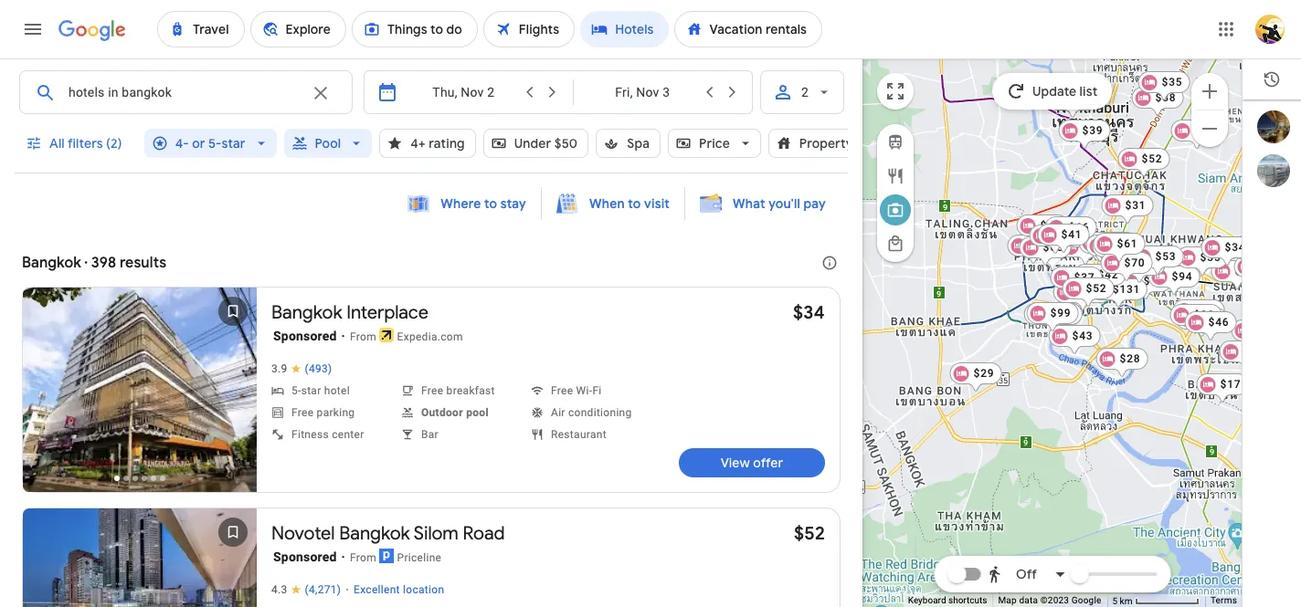 Task type: locate. For each thing, give the bounding box(es) containing it.
price button
[[668, 122, 761, 165]]

to left stay
[[484, 196, 497, 212]]

1 vertical spatial $49 link
[[1176, 308, 1228, 339]]

main menu image
[[22, 18, 44, 40]]

next image left 4.3
[[211, 593, 255, 608]]

$34 right $94
[[1235, 265, 1256, 277]]

1 vertical spatial $31
[[1084, 240, 1105, 253]]

$66
[[1069, 221, 1090, 234]]

0 vertical spatial $31
[[1126, 199, 1147, 212]]

$52 link
[[1118, 148, 1170, 179], [1093, 235, 1145, 266], [1063, 277, 1115, 308], [794, 523, 825, 546]]

0 vertical spatial $34
[[1225, 241, 1246, 254]]

1 horizontal spatial $49 link
[[1176, 308, 1228, 339]]

$34 right the $53
[[1225, 241, 1246, 254]]

excellent location link
[[354, 584, 445, 599]]

pool button
[[284, 122, 372, 165]]

list
[[1243, 111, 1302, 187]]

1 horizontal spatial $48
[[1144, 275, 1165, 287]]

0 horizontal spatial $38
[[1110, 239, 1131, 252]]

Check-out text field
[[587, 71, 698, 113]]

photo 1 image
[[23, 288, 257, 493], [23, 509, 257, 608]]

data
[[1020, 596, 1038, 606]]

$38 link
[[1132, 86, 1184, 117], [1086, 234, 1138, 266], [1171, 304, 1222, 335]]

0 horizontal spatial $48
[[1119, 245, 1140, 258]]

$43
[[1073, 330, 1094, 342]]

$37 link
[[1051, 266, 1103, 298]]

$39
[[1083, 124, 1104, 137], [1041, 219, 1062, 232]]

$30 link
[[1173, 299, 1225, 330]]

spa button
[[596, 122, 661, 165]]

$28
[[1120, 352, 1141, 365]]

$88 link
[[1092, 240, 1144, 271]]

$38
[[1156, 91, 1177, 104], [1110, 239, 1131, 252], [1194, 308, 1215, 321]]

$39 for top $39 link
[[1083, 124, 1104, 137]]

2 horizontal spatial $38
[[1194, 308, 1215, 321]]

1 horizontal spatial $31
[[1126, 199, 1147, 212]]

$23 link
[[1171, 119, 1223, 150]]

$35 link left zoom in map icon
[[1139, 71, 1190, 102]]

$34
[[1225, 241, 1246, 254], [1235, 265, 1256, 277], [793, 302, 825, 324]]

$49
[[1138, 258, 1159, 271], [1200, 312, 1221, 325]]

1 vertical spatial $35
[[1201, 251, 1222, 264]]

$34 for $34 link right of $94 link
[[1225, 241, 1246, 254]]

$17 link
[[1197, 373, 1249, 404]]

1 horizontal spatial $39
[[1083, 124, 1104, 137]]

$23
[[1195, 124, 1216, 137]]

2 vertical spatial $38 link
[[1171, 304, 1222, 335]]

view larger map image
[[885, 80, 907, 102]]

$94 link
[[1149, 266, 1201, 297]]

1 to from the left
[[484, 196, 497, 212]]

0 horizontal spatial $42
[[1071, 93, 1092, 106]]

where
[[441, 196, 481, 212]]

to for stay
[[484, 196, 497, 212]]

0 vertical spatial $38
[[1156, 91, 1177, 104]]

·
[[346, 583, 349, 598]]

5 km button
[[1107, 595, 1206, 608]]

1 vertical spatial next image
[[211, 593, 255, 608]]

(4,271)
[[305, 584, 341, 597]]

$34 for $34 link on top of $30
[[1235, 265, 1256, 277]]

next image
[[211, 372, 255, 416], [211, 593, 255, 608]]

photo 1 image for $34
[[23, 288, 257, 493]]

spa
[[627, 135, 650, 152]]

$41
[[1062, 228, 1083, 241]]

view offer button
[[679, 449, 825, 478]]

under
[[514, 135, 551, 152]]

0 horizontal spatial $39
[[1041, 219, 1062, 232]]

0 vertical spatial $39
[[1083, 124, 1104, 137]]

$53
[[1156, 250, 1177, 263]]

$29
[[974, 367, 995, 380]]

$35
[[1162, 75, 1183, 88], [1201, 251, 1222, 264]]

0 vertical spatial photos list
[[23, 288, 257, 508]]

$99
[[1051, 307, 1072, 319]]

property type button
[[769, 122, 915, 165]]

0 vertical spatial $35 link
[[1139, 71, 1190, 102]]

1 horizontal spatial $38
[[1156, 91, 1177, 104]]

1 vertical spatial $49
[[1200, 312, 1221, 325]]

· excellent location
[[346, 583, 445, 598]]

2 next image from the top
[[211, 593, 255, 608]]

1 vertical spatial photo 1 image
[[23, 509, 257, 608]]

1 vertical spatial $42
[[1098, 268, 1119, 281]]

loy pela voyages image
[[1052, 331, 1059, 339]]

filters form
[[15, 58, 915, 184]]

1 photo 1 image from the top
[[23, 288, 257, 493]]

1 vertical spatial $42 link
[[1075, 264, 1127, 295]]

$34 link right $94 link
[[1202, 236, 1254, 267]]

2 photos list from the top
[[23, 509, 257, 608]]

$35 link right the $53
[[1177, 246, 1229, 277]]

to inside where to stay button
[[484, 196, 497, 212]]

$35 left zoom in map icon
[[1162, 75, 1183, 88]]

bangkok · 398 results
[[22, 254, 166, 272]]

update list
[[1033, 83, 1098, 100]]

$19
[[1064, 230, 1085, 243]]

bangkok · 398
[[22, 254, 116, 272]]

next image left 3.9
[[211, 372, 255, 416]]

$31 up $61
[[1126, 199, 1147, 212]]

(2)
[[106, 135, 122, 152]]

$43 link
[[1049, 325, 1101, 356]]

what you'll pay button
[[689, 186, 837, 221]]

under $50
[[514, 135, 578, 152]]

view offer
[[721, 455, 784, 472]]

0 vertical spatial $35
[[1162, 75, 1183, 88]]

1 horizontal spatial to
[[628, 196, 641, 212]]

$31 link
[[1102, 194, 1154, 225], [1060, 235, 1112, 266]]

to inside when to visit button
[[628, 196, 641, 212]]

pay
[[804, 196, 826, 212]]

0 vertical spatial next image
[[211, 372, 255, 416]]

$135
[[1103, 236, 1131, 249]]

0 vertical spatial $49
[[1138, 258, 1159, 271]]

$48
[[1119, 245, 1140, 258], [1144, 275, 1165, 287]]

stay
[[501, 196, 526, 212]]

Search for places, hotels and more text field
[[68, 71, 299, 113]]

$39 for the bottommost $39 link
[[1041, 219, 1062, 232]]

1 horizontal spatial $35
[[1201, 251, 1222, 264]]

terms link
[[1211, 596, 1238, 606]]

$91
[[1054, 229, 1074, 242]]

0 horizontal spatial to
[[484, 196, 497, 212]]

price
[[699, 135, 730, 152]]

$29 link
[[950, 362, 1002, 394]]

$88
[[1116, 245, 1137, 257]]

$31 down the $66
[[1084, 240, 1105, 253]]

$34 link up $30
[[1212, 260, 1264, 291]]

1 vertical spatial photos list
[[23, 509, 257, 608]]

2 photo 1 image from the top
[[23, 509, 257, 608]]

property type
[[800, 135, 884, 152]]

0 horizontal spatial $49
[[1138, 258, 1159, 271]]

1 vertical spatial $39 link
[[1017, 214, 1069, 245]]

$34 link
[[1202, 236, 1254, 267], [1212, 260, 1264, 291], [793, 302, 825, 324]]

0 vertical spatial $42
[[1071, 93, 1092, 106]]

1 next image from the top
[[211, 372, 255, 416]]

2 to from the left
[[628, 196, 641, 212]]

to left visit
[[628, 196, 641, 212]]

where to stay
[[441, 196, 526, 212]]

$178 link
[[1054, 281, 1113, 312]]

property
[[800, 135, 853, 152]]

$70 link
[[1101, 252, 1153, 283]]

save bangkok interplace to collection image
[[211, 290, 255, 334]]

0 horizontal spatial $31
[[1084, 240, 1105, 253]]

$34 down the learn more about these results icon
[[793, 302, 825, 324]]

0 vertical spatial photo 1 image
[[23, 288, 257, 493]]

0 vertical spatial $38 link
[[1132, 86, 1184, 117]]

$49 for topmost $49 "link"
[[1138, 258, 1159, 271]]

$35 right the $53
[[1201, 251, 1222, 264]]

1 vertical spatial $34
[[1235, 265, 1256, 277]]

star
[[222, 135, 245, 152]]

$48 link
[[1096, 241, 1148, 272], [1120, 270, 1172, 301]]

next image for $34
[[211, 372, 255, 416]]

$31 for top $31 link
[[1126, 199, 1147, 212]]

0 vertical spatial $39 link
[[1059, 119, 1111, 150]]

view
[[721, 455, 750, 472]]

1 photos list from the top
[[23, 288, 257, 508]]

1 vertical spatial $38
[[1110, 239, 1131, 252]]

1 vertical spatial $48
[[1144, 275, 1165, 287]]

clear image
[[310, 82, 332, 104]]

0 horizontal spatial $49 link
[[1114, 254, 1166, 285]]

$50
[[555, 135, 578, 152]]

1 vertical spatial $35 link
[[1177, 246, 1229, 277]]

photos list
[[23, 288, 257, 508], [23, 509, 257, 608]]

$131 link
[[1089, 278, 1148, 309]]

off
[[1016, 567, 1037, 583]]

1 horizontal spatial $49
[[1200, 312, 1221, 325]]

1 vertical spatial $39
[[1041, 219, 1062, 232]]

offer
[[753, 455, 784, 472]]

2 vertical spatial $38
[[1194, 308, 1215, 321]]

$39 link
[[1059, 119, 1111, 150], [1017, 214, 1069, 245]]

$35 link
[[1139, 71, 1190, 102], [1177, 246, 1229, 277]]



Task type: vqa. For each thing, say whether or not it's contained in the screenshot.
the bottommost $31 link
yes



Task type: describe. For each thing, give the bounding box(es) containing it.
$121 link
[[1024, 303, 1083, 334]]

pool
[[315, 135, 341, 152]]

type
[[856, 135, 884, 152]]

$121
[[1048, 308, 1076, 320]]

3.9 out of 5 stars from 493 reviews image
[[271, 363, 332, 377]]

$34 link down the learn more about these results icon
[[793, 302, 825, 324]]

$135 link
[[1079, 232, 1138, 263]]

shortcuts
[[949, 596, 988, 606]]

$41 link
[[1038, 223, 1090, 255]]

4.3
[[271, 584, 288, 597]]

0 horizontal spatial $35
[[1162, 75, 1183, 88]]

km
[[1120, 596, 1133, 607]]

$61
[[1117, 237, 1138, 250]]

4+
[[411, 135, 426, 152]]

list
[[1080, 83, 1098, 100]]

$19 link
[[1041, 225, 1093, 256]]

back image
[[25, 372, 69, 416]]

zoom out map image
[[1199, 117, 1221, 139]]

0 vertical spatial $49 link
[[1114, 254, 1166, 285]]

$131
[[1113, 283, 1141, 296]]

map
[[999, 596, 1017, 606]]

$32 link
[[1008, 234, 1060, 266]]

1 vertical spatial $31 link
[[1060, 235, 1112, 266]]

when
[[590, 196, 625, 212]]

photos list for $52
[[23, 509, 257, 608]]

under $50 button
[[483, 122, 589, 165]]

$60 link
[[1020, 236, 1072, 267]]

Check-in text field
[[409, 71, 518, 113]]

save novotel bangkok silom road to collection image
[[211, 511, 255, 555]]

recently viewed image
[[1263, 70, 1282, 89]]

$94
[[1172, 270, 1193, 283]]

$17
[[1221, 378, 1242, 391]]

4+ rating
[[411, 135, 465, 152]]

$91 link
[[1030, 224, 1082, 255]]

4- or 5-star
[[175, 135, 245, 152]]

the grand palace image
[[1042, 243, 1064, 272]]

4- or 5-star button
[[144, 122, 277, 165]]

0 vertical spatial $48
[[1119, 245, 1140, 258]]

2 button
[[760, 70, 845, 114]]

4-
[[175, 135, 189, 152]]

5
[[1113, 596, 1118, 607]]

photo 1 image for $52
[[23, 509, 257, 608]]

zoom in map image
[[1199, 80, 1221, 102]]

0 vertical spatial $42 link
[[1047, 88, 1099, 119]]

results
[[120, 254, 166, 272]]

update list button
[[993, 73, 1113, 110]]

to for visit
[[628, 196, 641, 212]]

rating
[[429, 135, 465, 152]]

visit
[[644, 196, 670, 212]]

4.3 out of 5 stars from 4,271 reviews image
[[271, 584, 341, 598]]

$53 link
[[1132, 245, 1184, 277]]

recently viewed element
[[1243, 59, 1302, 100]]

$60
[[1043, 241, 1064, 254]]

2
[[802, 85, 809, 100]]

keyboard
[[908, 596, 947, 606]]

$37
[[1075, 271, 1095, 284]]

$70
[[1125, 256, 1146, 269]]

next image for $52
[[211, 593, 255, 608]]

when to visit
[[590, 196, 670, 212]]

$31 for the bottommost $31 link
[[1084, 240, 1105, 253]]

excellent
[[354, 584, 400, 597]]

update
[[1033, 83, 1077, 100]]

5-
[[208, 135, 222, 152]]

what you'll pay
[[733, 196, 826, 212]]

when to visit button
[[546, 186, 681, 221]]

0 vertical spatial $31 link
[[1102, 194, 1154, 225]]

$178
[[1077, 286, 1105, 298]]

off button
[[983, 553, 1073, 597]]

1 vertical spatial $38 link
[[1086, 234, 1138, 266]]

map region
[[659, 34, 1302, 608]]

$61 link
[[1094, 233, 1146, 264]]

you'll
[[769, 196, 801, 212]]

5 km
[[1113, 596, 1135, 607]]

$32
[[1032, 239, 1052, 252]]

terms
[[1211, 596, 1238, 606]]

all filters (2)
[[49, 135, 122, 152]]

where to stay button
[[397, 186, 537, 221]]

photos list for $34
[[23, 288, 257, 508]]

$46 link
[[1185, 311, 1237, 342]]

2 vertical spatial $34
[[793, 302, 825, 324]]

back image
[[25, 593, 69, 608]]

1 horizontal spatial $42
[[1098, 268, 1119, 281]]

learn more about these results image
[[808, 241, 852, 285]]

all
[[49, 135, 65, 152]]

or
[[192, 135, 205, 152]]

$28 link
[[1096, 348, 1148, 379]]

location
[[403, 584, 445, 597]]

$49 for $49 "link" to the bottom
[[1200, 312, 1221, 325]]

map data ©2023 google
[[999, 596, 1102, 606]]

keyboard shortcuts
[[908, 596, 988, 606]]

keyboard shortcuts button
[[908, 595, 988, 608]]

filters
[[68, 135, 103, 152]]

(493)
[[305, 363, 332, 376]]

©2023
[[1041, 596, 1070, 606]]

$66 link
[[1045, 216, 1097, 247]]

google
[[1072, 596, 1102, 606]]



